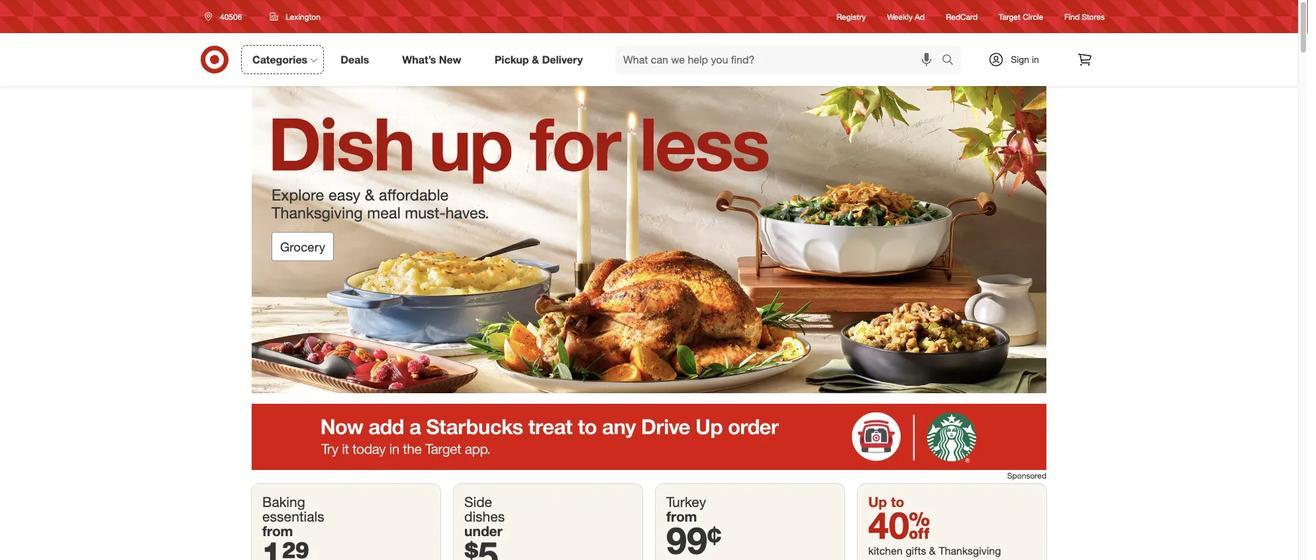 Task type: locate. For each thing, give the bounding box(es) containing it.
search
[[936, 54, 968, 67]]

from
[[666, 508, 697, 525], [262, 523, 293, 540]]

0 horizontal spatial from
[[262, 523, 293, 540]]

up
[[868, 494, 887, 510]]

1 vertical spatial &
[[365, 185, 375, 204]]

essentials
[[262, 508, 324, 525]]

side dishes under
[[464, 494, 505, 540]]

& inside explore easy & affordable thanksgiving meal must-haves.
[[365, 185, 375, 204]]

& right easy
[[365, 185, 375, 204]]

haves.
[[445, 203, 489, 222]]

search button
[[936, 45, 968, 77]]

must-
[[405, 203, 445, 222]]

baking essentials from
[[262, 494, 324, 540]]

grocery
[[280, 239, 325, 254]]

kitchen
[[868, 545, 903, 557]]

grocery button
[[272, 232, 334, 261]]

thanksgiving
[[272, 203, 363, 222], [939, 545, 1001, 557]]

what's new
[[402, 53, 461, 66]]

thanksgiving inside explore easy & affordable thanksgiving meal must-haves.
[[272, 203, 363, 222]]

1 horizontal spatial thanksgiving
[[939, 545, 1001, 557]]

40506
[[220, 12, 242, 22]]

easy
[[328, 185, 360, 204]]

& for explore easy & affordable thanksgiving meal must-haves.
[[365, 185, 375, 204]]

delivery
[[542, 53, 583, 66]]

0 horizontal spatial thanksgiving
[[272, 203, 363, 222]]

0 vertical spatial thanksgiving
[[272, 203, 363, 222]]

2 horizontal spatial &
[[929, 545, 936, 557]]

categories
[[252, 53, 307, 66]]

& right pickup
[[532, 53, 539, 66]]

thanksgiving right gifts
[[939, 545, 1001, 557]]

deals link
[[329, 45, 386, 74]]

40506 button
[[196, 5, 256, 28]]

under
[[464, 523, 503, 540]]

& right gifts
[[929, 545, 936, 557]]

meal
[[367, 203, 401, 222]]

thanksgiving up grocery
[[272, 203, 363, 222]]

from inside turkey from
[[666, 508, 697, 525]]

find stores link
[[1064, 11, 1105, 22]]

up to
[[868, 494, 904, 510]]

0 vertical spatial &
[[532, 53, 539, 66]]

registry
[[837, 12, 866, 21]]

pickup & delivery
[[495, 53, 583, 66]]

in
[[1032, 54, 1039, 65]]

thanksgiving inside the kitchen gifts & thanksgiving essentials*
[[939, 545, 1001, 557]]

1 horizontal spatial &
[[532, 53, 539, 66]]

& for kitchen gifts & thanksgiving essentials*
[[929, 545, 936, 557]]

essentials*
[[868, 558, 919, 560]]

40
[[868, 503, 930, 548]]

deals
[[341, 53, 369, 66]]

2 vertical spatial &
[[929, 545, 936, 557]]

from inside baking essentials from
[[262, 523, 293, 540]]

explore easy & affordable thanksgiving meal must-haves.
[[272, 185, 489, 222]]

&
[[532, 53, 539, 66], [365, 185, 375, 204], [929, 545, 936, 557]]

find
[[1064, 12, 1080, 21]]

1 vertical spatial thanksgiving
[[939, 545, 1001, 557]]

lexington button
[[261, 5, 329, 28]]

& inside the kitchen gifts & thanksgiving essentials*
[[929, 545, 936, 557]]

target circle link
[[999, 11, 1043, 22]]

registry link
[[837, 11, 866, 22]]

1 horizontal spatial from
[[666, 508, 697, 525]]

0 horizontal spatial &
[[365, 185, 375, 204]]

redcard
[[946, 12, 978, 21]]



Task type: vqa. For each thing, say whether or not it's contained in the screenshot.
Grocery
yes



Task type: describe. For each thing, give the bounding box(es) containing it.
affordable
[[379, 185, 449, 204]]

target circle
[[999, 12, 1043, 21]]

weekly ad
[[887, 12, 925, 21]]

redcard link
[[946, 11, 978, 22]]

baking
[[262, 494, 305, 510]]

stores
[[1082, 12, 1105, 21]]

turkey
[[666, 494, 706, 510]]

ad
[[915, 12, 925, 21]]

circle
[[1023, 12, 1043, 21]]

What can we help you find? suggestions appear below search field
[[615, 45, 945, 74]]

sign
[[1011, 54, 1029, 65]]

pickup & delivery link
[[483, 45, 599, 74]]

pickup
[[495, 53, 529, 66]]

explore
[[272, 185, 324, 204]]

what's new link
[[391, 45, 478, 74]]

side
[[464, 494, 492, 510]]

advertisement region
[[252, 404, 1046, 470]]

target
[[999, 12, 1021, 21]]

new
[[439, 53, 461, 66]]

dish up for less image
[[252, 86, 1046, 394]]

lexington
[[286, 12, 321, 22]]

find stores
[[1064, 12, 1105, 21]]

kitchen gifts & thanksgiving essentials*
[[868, 545, 1001, 560]]

to
[[891, 494, 904, 510]]

sign in
[[1011, 54, 1039, 65]]

categories link
[[241, 45, 324, 74]]

turkey from
[[666, 494, 706, 525]]

sign in link
[[977, 45, 1060, 74]]

weekly ad link
[[887, 11, 925, 22]]

what's
[[402, 53, 436, 66]]

dishes
[[464, 508, 505, 525]]

weekly
[[887, 12, 913, 21]]

gifts
[[906, 545, 926, 557]]

sponsored
[[1007, 471, 1046, 481]]



